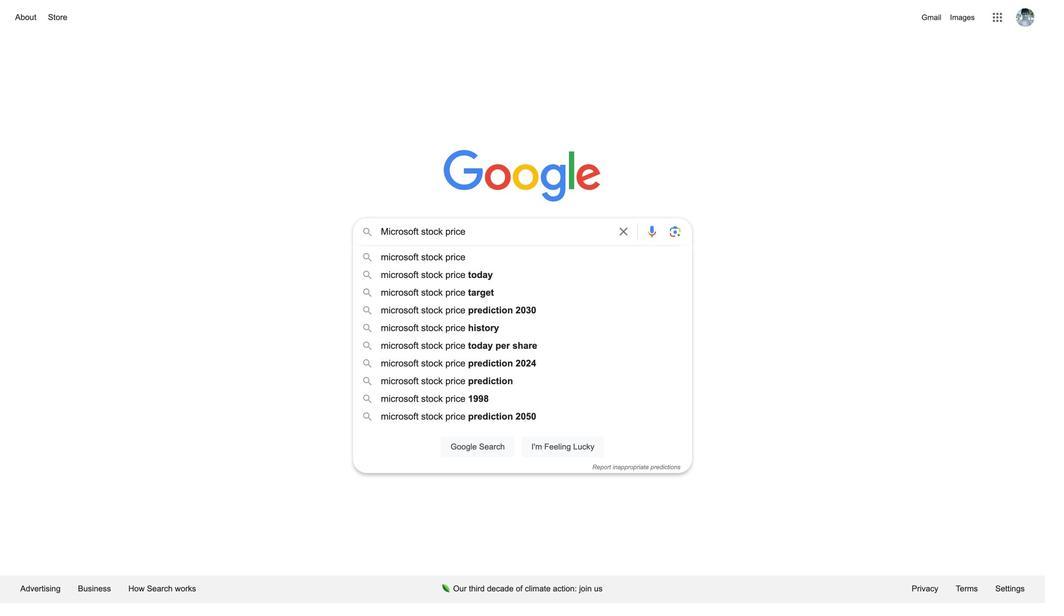Task type: vqa. For each thing, say whether or not it's contained in the screenshot.
list box
yes



Task type: locate. For each thing, give the bounding box(es) containing it.
list box
[[353, 249, 693, 426]]

None search field
[[12, 215, 1034, 474]]



Task type: describe. For each thing, give the bounding box(es) containing it.
search by image image
[[669, 225, 683, 239]]

I'm Feeling Lucky submit
[[522, 437, 605, 458]]

google image
[[444, 150, 602, 203]]

search by voice image
[[646, 225, 660, 239]]

Search text field
[[381, 225, 610, 241]]



